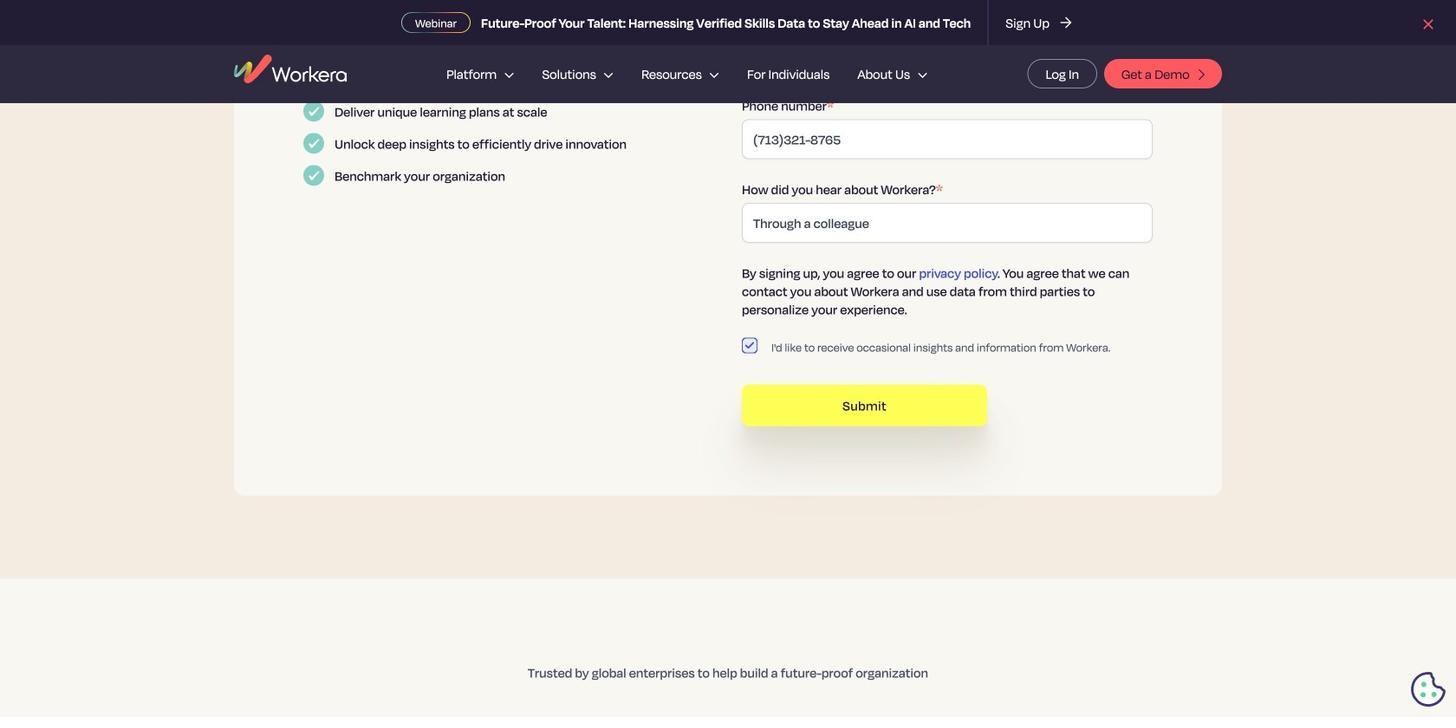 Task type: vqa. For each thing, say whether or not it's contained in the screenshot.
Maxis_Communications_logo.svg
no



Task type: describe. For each thing, give the bounding box(es) containing it.
cookie preferences image
[[1412, 672, 1446, 707]]



Task type: locate. For each thing, give the bounding box(es) containing it.
dialog
[[0, 0, 1457, 717]]

None telephone field
[[742, 119, 1153, 159]]

None submit
[[742, 384, 988, 426]]

workera dark mode header logo image
[[234, 55, 347, 83]]

cookie consent banner dialog
[[0, 637, 1457, 717]]

None text field
[[742, 203, 1153, 243]]



